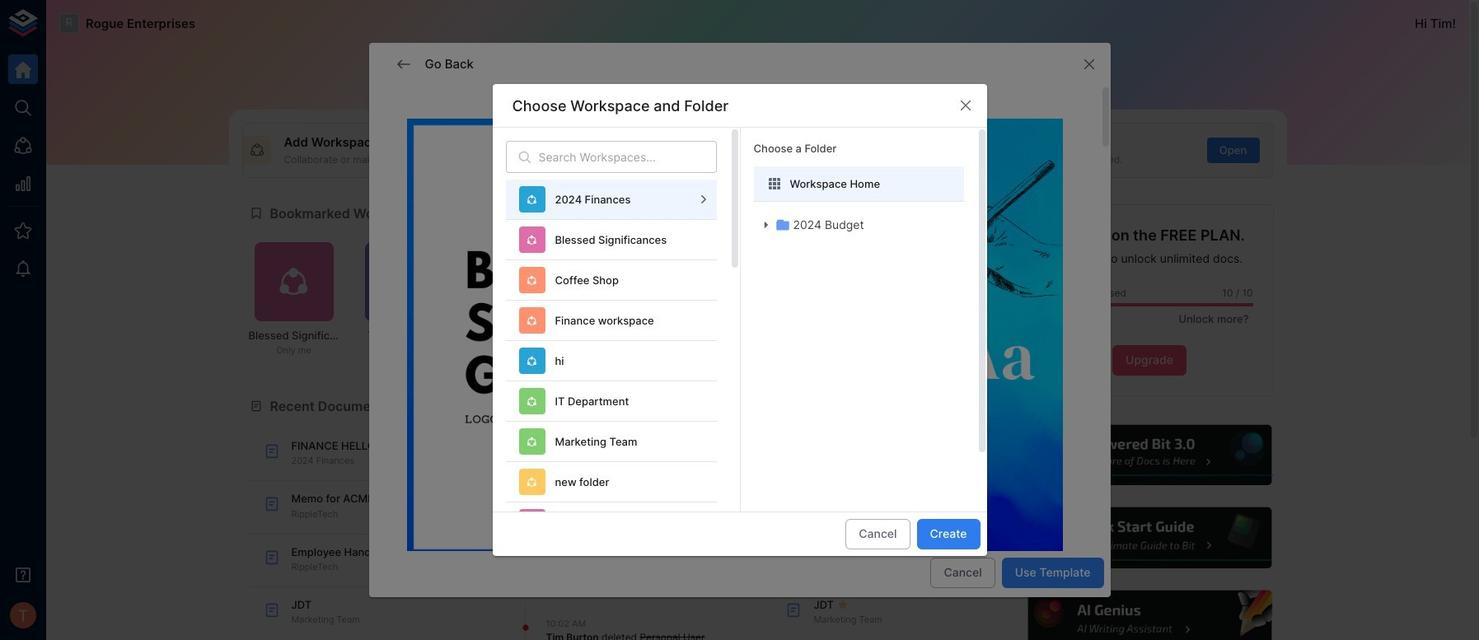 Task type: describe. For each thing, give the bounding box(es) containing it.
3 help image from the top
[[1026, 589, 1274, 640]]

1 help image from the top
[[1026, 422, 1274, 488]]

Search Workspaces... text field
[[539, 141, 717, 173]]



Task type: vqa. For each thing, say whether or not it's contained in the screenshot.
remove bookmark image
no



Task type: locate. For each thing, give the bounding box(es) containing it.
0 vertical spatial help image
[[1026, 422, 1274, 488]]

2 vertical spatial help image
[[1026, 589, 1274, 640]]

1 vertical spatial help image
[[1026, 506, 1274, 571]]

dialog
[[369, 43, 1110, 640], [492, 84, 987, 640]]

help image
[[1026, 422, 1274, 488], [1026, 506, 1274, 571], [1026, 589, 1274, 640]]

2 help image from the top
[[1026, 506, 1274, 571]]



